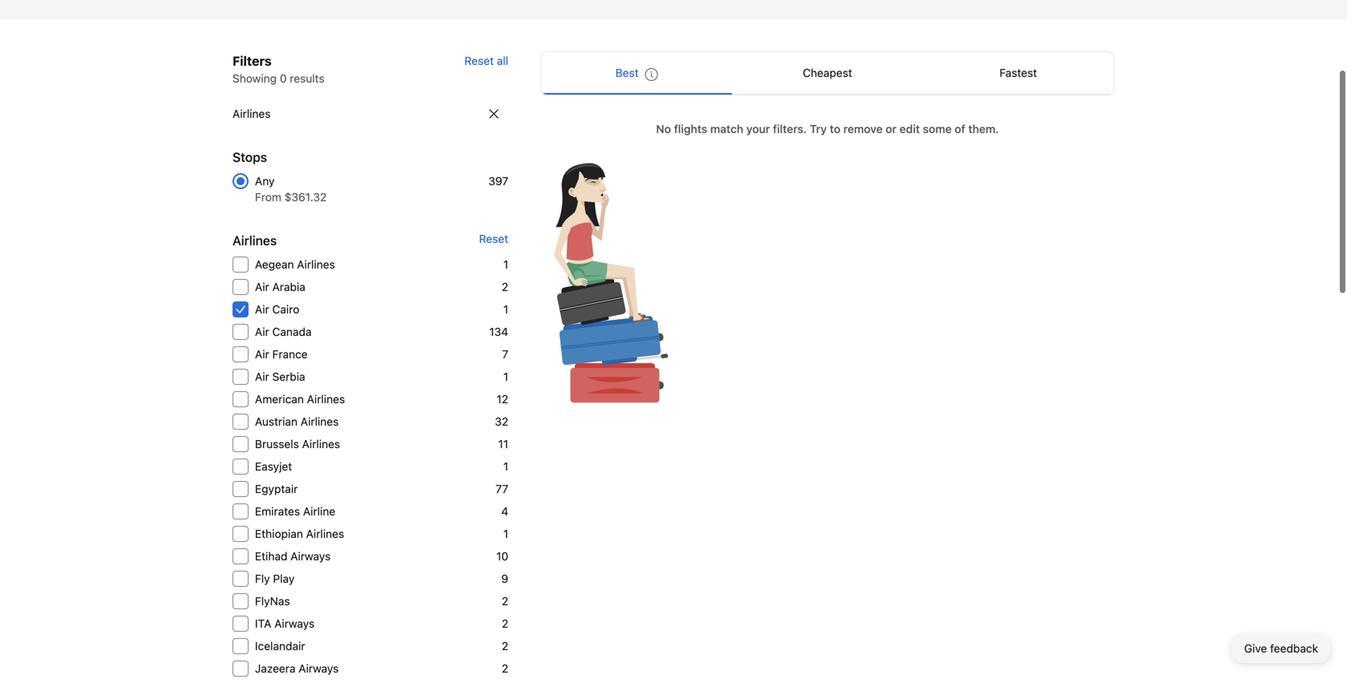 Task type: locate. For each thing, give the bounding box(es) containing it.
best button
[[541, 52, 732, 94]]

reset
[[465, 54, 494, 67], [479, 232, 508, 245]]

air
[[255, 280, 269, 293], [255, 303, 269, 316], [255, 325, 269, 338], [255, 348, 269, 361], [255, 370, 269, 383]]

no
[[656, 122, 671, 136]]

austrian airlines
[[255, 415, 339, 428]]

easyjet
[[255, 460, 292, 473]]

fly
[[255, 572, 270, 585]]

4
[[501, 505, 508, 518]]

0 vertical spatial airways
[[291, 550, 331, 563]]

1
[[503, 258, 508, 271], [503, 303, 508, 316], [503, 370, 508, 383], [503, 460, 508, 473], [503, 527, 508, 540]]

airways up icelandair
[[274, 617, 315, 630]]

1 1 from the top
[[503, 258, 508, 271]]

air left france
[[255, 348, 269, 361]]

air for air serbia
[[255, 370, 269, 383]]

airlines down american airlines at the left of page
[[301, 415, 339, 428]]

12
[[497, 393, 508, 406]]

aegean airlines
[[255, 258, 335, 271]]

1 for aegean airlines
[[503, 258, 508, 271]]

etihad
[[255, 550, 288, 563]]

reset left all
[[465, 54, 494, 67]]

best
[[615, 66, 639, 79]]

air left serbia
[[255, 370, 269, 383]]

1 for ethiopian airlines
[[503, 527, 508, 540]]

airlines down austrian airlines
[[302, 437, 340, 451]]

edit
[[900, 122, 920, 136]]

$361.32
[[284, 190, 327, 204]]

airlines
[[233, 107, 271, 120], [233, 233, 277, 248], [297, 258, 335, 271], [307, 393, 345, 406], [301, 415, 339, 428], [302, 437, 340, 451], [306, 527, 344, 540]]

fastest button
[[923, 52, 1114, 94]]

1 vertical spatial reset
[[479, 232, 508, 245]]

play
[[273, 572, 295, 585]]

airlines up the arabia
[[297, 258, 335, 271]]

3 1 from the top
[[503, 370, 508, 383]]

2
[[502, 280, 508, 293], [502, 595, 508, 608], [502, 617, 508, 630], [502, 640, 508, 653], [502, 662, 508, 675]]

airlines down airline
[[306, 527, 344, 540]]

airlines up austrian airlines
[[307, 393, 345, 406]]

reset button
[[479, 231, 508, 247]]

10
[[496, 550, 508, 563]]

air cairo
[[255, 303, 299, 316]]

icelandair
[[255, 640, 305, 653]]

best image
[[645, 68, 658, 81], [645, 68, 658, 81]]

air down aegean
[[255, 280, 269, 293]]

1 down 11
[[503, 460, 508, 473]]

air left cairo
[[255, 303, 269, 316]]

3 2 from the top
[[502, 617, 508, 630]]

match
[[710, 122, 744, 136]]

1 air from the top
[[255, 280, 269, 293]]

american airlines
[[255, 393, 345, 406]]

2 vertical spatial airways
[[299, 662, 339, 675]]

egyptair
[[255, 482, 298, 496]]

air down air cairo at the top left of the page
[[255, 325, 269, 338]]

fastest
[[1000, 66, 1037, 79]]

serbia
[[272, 370, 305, 383]]

reset for reset all
[[465, 54, 494, 67]]

airlines for brussels airlines
[[302, 437, 340, 451]]

tab list containing best
[[541, 52, 1114, 95]]

airways down "ethiopian airlines"
[[291, 550, 331, 563]]

1 up the 134
[[503, 303, 508, 316]]

4 air from the top
[[255, 348, 269, 361]]

tab list
[[541, 52, 1114, 95]]

give
[[1244, 642, 1267, 655]]

emirates airline
[[255, 505, 335, 518]]

2 2 from the top
[[502, 595, 508, 608]]

1 vertical spatial airways
[[274, 617, 315, 630]]

397
[[488, 174, 508, 188]]

any from $361.32
[[255, 174, 327, 204]]

5 air from the top
[[255, 370, 269, 383]]

air for air arabia
[[255, 280, 269, 293]]

some
[[923, 122, 952, 136]]

jazeera airways
[[255, 662, 339, 675]]

cairo
[[272, 303, 299, 316]]

2 1 from the top
[[503, 303, 508, 316]]

airlines for american airlines
[[307, 393, 345, 406]]

reset for reset
[[479, 232, 508, 245]]

airways
[[291, 550, 331, 563], [274, 617, 315, 630], [299, 662, 339, 675]]

4 1 from the top
[[503, 460, 508, 473]]

airlines up aegean
[[233, 233, 277, 248]]

7
[[502, 348, 508, 361]]

air arabia
[[255, 280, 305, 293]]

airlines down showing
[[233, 107, 271, 120]]

airlines for aegean airlines
[[297, 258, 335, 271]]

reset inside reset all button
[[465, 54, 494, 67]]

3 air from the top
[[255, 325, 269, 338]]

airways for jazeera airways
[[299, 662, 339, 675]]

airways right jazeera
[[299, 662, 339, 675]]

american
[[255, 393, 304, 406]]

brussels
[[255, 437, 299, 451]]

reset down 397
[[479, 232, 508, 245]]

2 for jazeera
[[502, 662, 508, 675]]

air serbia
[[255, 370, 305, 383]]

1 down reset button
[[503, 258, 508, 271]]

1 for air serbia
[[503, 370, 508, 383]]

showing 0 results
[[233, 72, 325, 85]]

air for air canada
[[255, 325, 269, 338]]

5 2 from the top
[[502, 662, 508, 675]]

1 down 7 on the left bottom of the page
[[503, 370, 508, 383]]

2 air from the top
[[255, 303, 269, 316]]

brussels airlines
[[255, 437, 340, 451]]

stops
[[233, 150, 267, 165]]

1 down 4
[[503, 527, 508, 540]]

of
[[955, 122, 965, 136]]

0 vertical spatial reset
[[465, 54, 494, 67]]

5 1 from the top
[[503, 527, 508, 540]]

1 for air cairo
[[503, 303, 508, 316]]

1 2 from the top
[[502, 280, 508, 293]]



Task type: vqa. For each thing, say whether or not it's contained in the screenshot.
12:16 to the bottom
no



Task type: describe. For each thing, give the bounding box(es) containing it.
give feedback button
[[1231, 634, 1331, 663]]

results
[[290, 72, 325, 85]]

airline
[[303, 505, 335, 518]]

ethiopian airlines
[[255, 527, 344, 540]]

ethiopian
[[255, 527, 303, 540]]

ita
[[255, 617, 271, 630]]

aegean
[[255, 258, 294, 271]]

any
[[255, 174, 275, 188]]

from
[[255, 190, 281, 204]]

to
[[830, 122, 841, 136]]

ita airways
[[255, 617, 315, 630]]

air canada
[[255, 325, 312, 338]]

give feedback
[[1244, 642, 1318, 655]]

air for air cairo
[[255, 303, 269, 316]]

0
[[280, 72, 287, 85]]

showing
[[233, 72, 277, 85]]

air for air france
[[255, 348, 269, 361]]

jazeera
[[255, 662, 296, 675]]

2 for ita
[[502, 617, 508, 630]]

filters.
[[773, 122, 807, 136]]

11
[[498, 437, 508, 451]]

no flights match your filters. try to remove or edit some of them.
[[656, 122, 999, 136]]

airlines for ethiopian airlines
[[306, 527, 344, 540]]

flights
[[674, 122, 707, 136]]

all
[[497, 54, 508, 67]]

your
[[746, 122, 770, 136]]

4 2 from the top
[[502, 640, 508, 653]]

feedback
[[1270, 642, 1318, 655]]

cheapest button
[[732, 52, 923, 94]]

fly play
[[255, 572, 295, 585]]

32
[[495, 415, 508, 428]]

france
[[272, 348, 308, 361]]

reset all button
[[465, 51, 508, 71]]

austrian
[[255, 415, 298, 428]]

reset all
[[465, 54, 508, 67]]

cheapest
[[803, 66, 852, 79]]

remove
[[843, 122, 883, 136]]

9
[[501, 572, 508, 585]]

them.
[[968, 122, 999, 136]]

etihad airways
[[255, 550, 331, 563]]

airways for etihad airways
[[291, 550, 331, 563]]

1 for easyjet
[[503, 460, 508, 473]]

or
[[886, 122, 897, 136]]

canada
[[272, 325, 312, 338]]

airways for ita airways
[[274, 617, 315, 630]]

arabia
[[272, 280, 305, 293]]

emirates
[[255, 505, 300, 518]]

try
[[810, 122, 827, 136]]

airlines for austrian airlines
[[301, 415, 339, 428]]

2 for air
[[502, 280, 508, 293]]

air france
[[255, 348, 308, 361]]

134
[[489, 325, 508, 338]]

77
[[496, 482, 508, 496]]

flynas
[[255, 595, 290, 608]]

filters
[[233, 53, 272, 69]]



